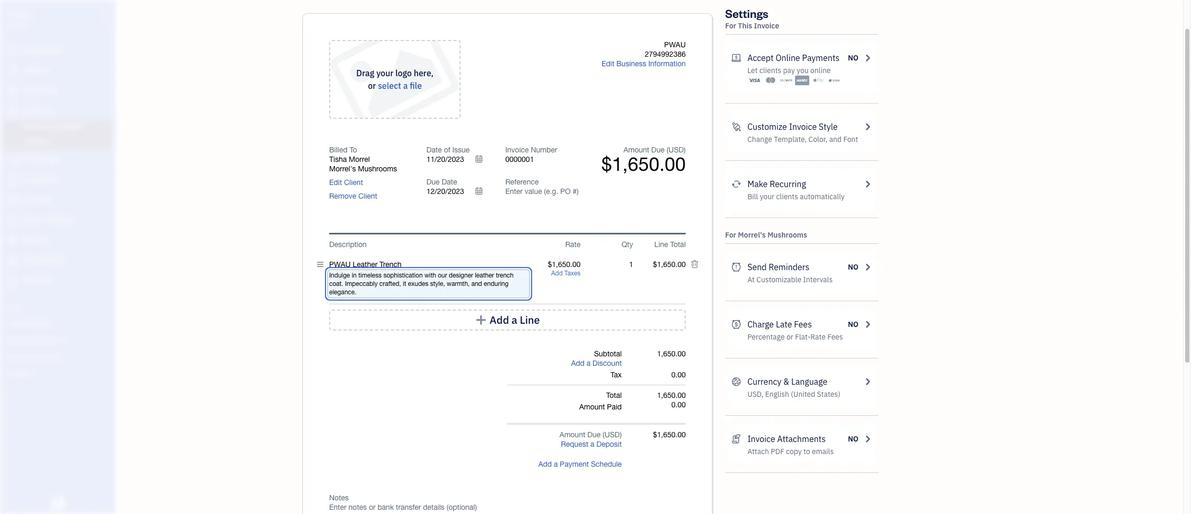 Task type: vqa. For each thing, say whether or not it's contained in the screenshot.
Total to the left
yes



Task type: locate. For each thing, give the bounding box(es) containing it.
0 vertical spatial (
[[667, 146, 669, 154]]

information
[[649, 59, 686, 68]]

total
[[670, 240, 686, 249], [606, 391, 622, 400]]

style
[[819, 122, 838, 132]]

bill your clients automatically
[[748, 192, 845, 201]]

pwau inside pwau 2794992386 edit business information
[[665, 41, 686, 49]]

0 vertical spatial usd
[[669, 146, 684, 154]]

rate down charge late fees
[[811, 332, 826, 342]]

1 horizontal spatial fees
[[828, 332, 843, 342]]

1 vertical spatial edit
[[329, 178, 342, 187]]

for left this
[[725, 21, 737, 31]]

0 vertical spatial pwau
[[8, 9, 33, 20]]

0 vertical spatial amount
[[624, 146, 650, 154]]

a left discount
[[587, 359, 591, 368]]

( inside amount due ( usd ) $1,650.00
[[667, 146, 669, 154]]

date
[[427, 146, 442, 154], [442, 178, 457, 186]]

0 vertical spatial or
[[368, 80, 376, 91]]

request
[[561, 440, 589, 449]]

add for add taxes
[[551, 270, 563, 277]]

accept online payments
[[748, 53, 840, 63]]

recurring
[[770, 179, 806, 189]]

1 vertical spatial for
[[725, 230, 737, 240]]

remove client button
[[329, 191, 377, 201]]

1 horizontal spatial (
[[667, 146, 669, 154]]

0 vertical spatial $1,650.00
[[602, 153, 686, 175]]

2 chevronright image from the top
[[863, 318, 873, 331]]

online
[[811, 66, 831, 75]]

usd
[[669, 146, 684, 154], [605, 431, 620, 439]]

dashboard image
[[7, 46, 19, 56]]

latereminders image
[[732, 261, 741, 274]]

1 vertical spatial chevronright image
[[863, 120, 873, 133]]

add left payment
[[539, 460, 552, 469]]

amount due ( usd ) $1,650.00
[[602, 146, 686, 175]]

1 vertical spatial or
[[787, 332, 794, 342]]

Item Quantity text field
[[618, 260, 633, 269]]

business
[[617, 59, 647, 68]]

0 vertical spatial line
[[655, 240, 668, 249]]

to
[[804, 447, 811, 457]]

a
[[403, 80, 408, 91], [512, 314, 517, 327], [587, 359, 591, 368], [591, 440, 595, 449], [554, 460, 558, 469]]

1 vertical spatial fees
[[828, 332, 843, 342]]

0 vertical spatial client
[[344, 178, 363, 187]]

american express image
[[796, 75, 810, 86]]

0 horizontal spatial morrel's
[[329, 165, 356, 173]]

pwau up the 2794992386
[[665, 41, 686, 49]]

description
[[329, 240, 367, 249]]

customize
[[748, 122, 787, 132]]

a left file
[[403, 80, 408, 91]]

0 vertical spatial for
[[725, 21, 737, 31]]

invoice up the "change template, color, and font"
[[789, 122, 817, 132]]

add down item rate (usd) text field
[[551, 270, 563, 277]]

1 horizontal spatial pwau
[[665, 41, 686, 49]]

1 horizontal spatial rate
[[811, 332, 826, 342]]

1 0.00 from the top
[[672, 371, 686, 379]]

usd inside amount due ( usd ) $1,650.00
[[669, 146, 684, 154]]

bank connections image
[[8, 352, 113, 361]]

) inside amount due ( usd ) request a deposit
[[620, 431, 622, 439]]

0 horizontal spatial mushrooms
[[358, 165, 397, 173]]

1 vertical spatial pwau
[[665, 41, 686, 49]]

Enter an Item Description text field
[[329, 271, 528, 297]]

a inside dropdown button
[[554, 460, 558, 469]]

add inside dropdown button
[[539, 460, 552, 469]]

mastercard image
[[764, 75, 778, 86]]

add a payment schedule
[[539, 460, 622, 469]]

)
[[684, 146, 686, 154], [620, 431, 622, 439]]

attachments
[[778, 434, 826, 445]]

0 vertical spatial total
[[670, 240, 686, 249]]

morrel's
[[329, 165, 356, 173], [738, 230, 766, 240]]

clients down accept
[[760, 66, 782, 75]]

number
[[531, 146, 558, 154]]

for inside settings for this invoice
[[725, 21, 737, 31]]

pwau up owner
[[8, 9, 33, 20]]

0 vertical spatial 0.00
[[672, 371, 686, 379]]

paintbrush image
[[732, 120, 741, 133]]

add
[[551, 270, 563, 277], [490, 314, 509, 327], [571, 359, 585, 368], [539, 460, 552, 469]]

automatically
[[800, 192, 845, 201]]

your for bill
[[760, 192, 775, 201]]

mushrooms down morrel
[[358, 165, 397, 173]]

invoice number
[[506, 146, 558, 154]]

drag your logo here , or select a file
[[356, 68, 434, 91]]

0 vertical spatial morrel's
[[329, 165, 356, 173]]

2 vertical spatial amount
[[560, 431, 586, 439]]

notes
[[329, 494, 349, 502]]

1 chevronright image from the top
[[863, 178, 873, 190]]

4 chevronright image from the top
[[863, 433, 873, 446]]

1 vertical spatial mushrooms
[[768, 230, 808, 240]]

1 vertical spatial 1,650.00
[[657, 391, 686, 400]]

plus image
[[475, 315, 487, 326]]

or left flat-
[[787, 332, 794, 342]]

a left deposit
[[591, 440, 595, 449]]

$1,650.00
[[602, 153, 686, 175], [653, 431, 686, 439]]

add inside subtotal add a discount tax
[[571, 359, 585, 368]]

1 vertical spatial date
[[442, 178, 457, 186]]

1 horizontal spatial due
[[588, 431, 601, 439]]

1 no from the top
[[848, 53, 859, 63]]

make recurring
[[748, 179, 806, 189]]

0 vertical spatial mushrooms
[[358, 165, 397, 173]]

no for charge late fees
[[848, 320, 859, 329]]

0 horizontal spatial your
[[377, 68, 394, 78]]

0 horizontal spatial fees
[[794, 319, 812, 330]]

percentage
[[748, 332, 785, 342]]

due inside amount due ( usd ) $1,650.00
[[652, 146, 665, 154]]

0 vertical spatial edit
[[602, 59, 615, 68]]

clients
[[760, 66, 782, 75], [777, 192, 798, 201]]

1 horizontal spatial mushrooms
[[768, 230, 808, 240]]

invoice image
[[7, 106, 19, 116]]

due
[[652, 146, 665, 154], [427, 178, 440, 186], [588, 431, 601, 439]]

taxes
[[565, 270, 581, 277]]

amount
[[624, 146, 650, 154], [579, 403, 605, 411], [560, 431, 586, 439]]

font
[[844, 135, 859, 144]]

due inside amount due ( usd ) request a deposit
[[588, 431, 601, 439]]

pdf
[[771, 447, 785, 457]]

or down drag
[[368, 80, 376, 91]]

invoices image
[[732, 433, 741, 446]]

1 horizontal spatial your
[[760, 192, 775, 201]]

edit left business
[[602, 59, 615, 68]]

rate up item rate (usd) text field
[[566, 240, 581, 249]]

for up latereminders icon
[[725, 230, 737, 240]]

1 vertical spatial morrel's
[[738, 230, 766, 240]]

(
[[667, 146, 669, 154], [603, 431, 605, 439]]

edit up remove
[[329, 178, 342, 187]]

) inside amount due ( usd ) $1,650.00
[[684, 146, 686, 154]]

date left "of"
[[427, 146, 442, 154]]

1 vertical spatial due
[[427, 178, 440, 186]]

line right plus icon
[[520, 314, 540, 327]]

0 vertical spatial due
[[652, 146, 665, 154]]

your inside drag your logo here , or select a file
[[377, 68, 394, 78]]

your
[[377, 68, 394, 78], [760, 192, 775, 201]]

1 1,650.00 from the top
[[657, 350, 686, 358]]

invoice
[[754, 21, 780, 31], [789, 122, 817, 132], [506, 146, 529, 154], [748, 434, 776, 445]]

3 no from the top
[[848, 320, 859, 329]]

0 horizontal spatial )
[[620, 431, 622, 439]]

date up 12/20/2023
[[442, 178, 457, 186]]

add left discount
[[571, 359, 585, 368]]

0 horizontal spatial due
[[427, 178, 440, 186]]

clients down recurring
[[777, 192, 798, 201]]

your for drag
[[377, 68, 394, 78]]

0 vertical spatial your
[[377, 68, 394, 78]]

1 horizontal spatial line
[[655, 240, 668, 249]]

1 horizontal spatial usd
[[669, 146, 684, 154]]

0 horizontal spatial pwau
[[8, 9, 33, 20]]

1 vertical spatial usd
[[605, 431, 620, 439]]

a left payment
[[554, 460, 558, 469]]

chevronright image
[[863, 52, 873, 64], [863, 120, 873, 133], [863, 261, 873, 274]]

amount inside amount due ( usd ) request a deposit
[[560, 431, 586, 439]]

pwau
[[8, 9, 33, 20], [665, 41, 686, 49]]

1 chevronright image from the top
[[863, 52, 873, 64]]

0 horizontal spatial total
[[606, 391, 622, 400]]

0 vertical spatial )
[[684, 146, 686, 154]]

pwau inside main element
[[8, 9, 33, 20]]

usd for $1,650.00
[[669, 146, 684, 154]]

client right remove
[[359, 192, 377, 200]]

edit
[[602, 59, 615, 68], [329, 178, 342, 187]]

due for request
[[588, 431, 601, 439]]

( for request
[[603, 431, 605, 439]]

1 vertical spatial 0.00
[[672, 401, 686, 409]]

1,650.00 for 1,650.00 0.00
[[657, 391, 686, 400]]

let
[[748, 66, 758, 75]]

1 vertical spatial your
[[760, 192, 775, 201]]

1 vertical spatial amount
[[579, 403, 605, 411]]

1 for from the top
[[725, 21, 737, 31]]

to
[[350, 146, 357, 154]]

mushrooms
[[358, 165, 397, 173], [768, 230, 808, 240]]

client up remove client button
[[344, 178, 363, 187]]

0 horizontal spatial edit
[[329, 178, 342, 187]]

1 vertical spatial total
[[606, 391, 622, 400]]

1 vertical spatial clients
[[777, 192, 798, 201]]

total up paid
[[606, 391, 622, 400]]

change template, color, and font
[[748, 135, 859, 144]]

4 no from the top
[[848, 435, 859, 444]]

money image
[[7, 235, 19, 246]]

amount for $1,650.00
[[624, 146, 650, 154]]

0 vertical spatial chevronright image
[[863, 52, 873, 64]]

3 chevronright image from the top
[[863, 261, 873, 274]]

amount inside amount due ( usd ) $1,650.00
[[624, 146, 650, 154]]

a inside amount due ( usd ) request a deposit
[[591, 440, 595, 449]]

charge
[[748, 319, 774, 330]]

0 vertical spatial clients
[[760, 66, 782, 75]]

line up line total (usd) text field in the right bottom of the page
[[655, 240, 668, 249]]

usd inside amount due ( usd ) request a deposit
[[605, 431, 620, 439]]

fees
[[794, 319, 812, 330], [828, 332, 843, 342]]

fees right flat-
[[828, 332, 843, 342]]

visa image
[[748, 75, 762, 86]]

1 horizontal spatial total
[[670, 240, 686, 249]]

your up select
[[377, 68, 394, 78]]

main element
[[0, 0, 142, 515]]

add inside button
[[490, 314, 509, 327]]

pwau owner
[[8, 9, 33, 29]]

this
[[738, 21, 753, 31]]

a right plus icon
[[512, 314, 517, 327]]

invoice inside settings for this invoice
[[754, 21, 780, 31]]

bars image
[[317, 260, 324, 269]]

add a line
[[490, 314, 540, 327]]

add for add a line
[[490, 314, 509, 327]]

1 vertical spatial )
[[620, 431, 622, 439]]

reference
[[506, 178, 539, 186]]

) for request
[[620, 431, 622, 439]]

settings for this invoice
[[725, 6, 780, 31]]

1 horizontal spatial edit
[[602, 59, 615, 68]]

chevronright image
[[863, 178, 873, 190], [863, 318, 873, 331], [863, 376, 873, 388], [863, 433, 873, 446]]

file
[[410, 80, 422, 91]]

0 horizontal spatial line
[[520, 314, 540, 327]]

2 0.00 from the top
[[672, 401, 686, 409]]

1 vertical spatial line
[[520, 314, 540, 327]]

your right bill
[[760, 192, 775, 201]]

total up line total (usd) text field in the right bottom of the page
[[670, 240, 686, 249]]

1 horizontal spatial )
[[684, 146, 686, 154]]

no for send reminders
[[848, 263, 859, 272]]

morrel's down tisha on the left top of page
[[329, 165, 356, 173]]

0 horizontal spatial or
[[368, 80, 376, 91]]

mushrooms up reminders
[[768, 230, 808, 240]]

0 horizontal spatial rate
[[566, 240, 581, 249]]

add right plus icon
[[490, 314, 509, 327]]

0 vertical spatial 1,650.00
[[657, 350, 686, 358]]

2 vertical spatial due
[[588, 431, 601, 439]]

2 1,650.00 from the top
[[657, 391, 686, 400]]

fees up flat-
[[794, 319, 812, 330]]

chart image
[[7, 255, 19, 266]]

morrel's up send
[[738, 230, 766, 240]]

1 vertical spatial (
[[603, 431, 605, 439]]

attach pdf copy to emails
[[748, 447, 834, 457]]

0 horizontal spatial usd
[[605, 431, 620, 439]]

( inside amount due ( usd ) request a deposit
[[603, 431, 605, 439]]

settings image
[[8, 369, 113, 378]]

2 horizontal spatial due
[[652, 146, 665, 154]]

2 vertical spatial chevronright image
[[863, 261, 873, 274]]

0 horizontal spatial (
[[603, 431, 605, 439]]

2 no from the top
[[848, 263, 859, 272]]

Line Total (USD) text field
[[653, 260, 686, 269]]

0.00
[[672, 371, 686, 379], [672, 401, 686, 409]]

schedule
[[591, 460, 622, 469]]

mushrooms inside billed to tisha morrel morrel's mushrooms edit client remove client
[[358, 165, 397, 173]]

no
[[848, 53, 859, 63], [848, 263, 859, 272], [848, 320, 859, 329], [848, 435, 859, 444]]

bill
[[748, 192, 758, 201]]

a inside drag your logo here , or select a file
[[403, 80, 408, 91]]

invoice right this
[[754, 21, 780, 31]]

1 horizontal spatial morrel's
[[738, 230, 766, 240]]

Enter an Item Name text field
[[329, 260, 528, 269]]

(united
[[791, 390, 816, 399]]

apple pay image
[[812, 75, 826, 86]]



Task type: describe. For each thing, give the bounding box(es) containing it.
1 vertical spatial $1,650.00
[[653, 431, 686, 439]]

pwau 2794992386 edit business information
[[602, 41, 686, 68]]

settings
[[725, 6, 769, 21]]

tax
[[611, 371, 622, 379]]

edit business information button
[[602, 59, 686, 68]]

billed
[[329, 146, 348, 154]]

currencyandlanguage image
[[732, 376, 741, 388]]

subtotal add a discount tax
[[571, 350, 622, 379]]

project image
[[7, 195, 19, 206]]

intervals
[[803, 275, 833, 285]]

send
[[748, 262, 767, 273]]

edit inside pwau 2794992386 edit business information
[[602, 59, 615, 68]]

usd for request
[[605, 431, 620, 439]]

add a discount button
[[571, 359, 622, 368]]

states)
[[817, 390, 841, 399]]

line total
[[655, 240, 686, 249]]

chevronright image for send reminders
[[863, 261, 873, 274]]

2 for from the top
[[725, 230, 737, 240]]

edit inside billed to tisha morrel morrel's mushrooms edit client remove client
[[329, 178, 342, 187]]

invoice up enter an invoice # text box
[[506, 146, 529, 154]]

issue
[[453, 146, 470, 154]]

total inside total amount paid
[[606, 391, 622, 400]]

due date 12/20/2023
[[427, 178, 464, 196]]

you
[[797, 66, 809, 75]]

discount
[[593, 359, 622, 368]]

&
[[784, 377, 790, 387]]

of
[[444, 146, 450, 154]]

currency & language
[[748, 377, 828, 387]]

total amount paid
[[579, 391, 622, 411]]

at
[[748, 275, 755, 285]]

late
[[776, 319, 792, 330]]

paid
[[607, 403, 622, 411]]

discover image
[[780, 75, 794, 86]]

0 vertical spatial rate
[[566, 240, 581, 249]]

accept
[[748, 53, 774, 63]]

customize invoice style
[[748, 122, 838, 132]]

team members image
[[8, 319, 113, 327]]

2 chevronright image from the top
[[863, 120, 873, 133]]

usd,
[[748, 390, 764, 399]]

date of issue
[[427, 146, 470, 154]]

pwau for pwau owner
[[8, 9, 33, 20]]

a inside button
[[512, 314, 517, 327]]

send reminders
[[748, 262, 810, 273]]

add taxes button
[[551, 270, 581, 277]]

and
[[830, 135, 842, 144]]

or inside drag your logo here , or select a file
[[368, 80, 376, 91]]

) for $1,650.00
[[684, 146, 686, 154]]

1,650.00 0.00
[[657, 391, 686, 409]]

reminders
[[769, 262, 810, 273]]

template,
[[774, 135, 807, 144]]

freshbooks image
[[49, 498, 66, 510]]

drag
[[356, 68, 375, 78]]

online
[[776, 53, 800, 63]]

onlinesales image
[[732, 52, 741, 64]]

client image
[[7, 66, 19, 76]]

add a line button
[[329, 310, 686, 331]]

2794992386
[[645, 50, 686, 58]]

logo
[[396, 68, 412, 78]]

morrel's inside billed to tisha morrel morrel's mushrooms edit client remove client
[[329, 165, 356, 173]]

timer image
[[7, 215, 19, 226]]

flat-
[[795, 332, 811, 342]]

Notes text field
[[329, 503, 686, 512]]

1 vertical spatial client
[[359, 192, 377, 200]]

at customizable intervals
[[748, 275, 833, 285]]

change
[[748, 135, 773, 144]]

add taxes
[[551, 270, 581, 277]]

here
[[414, 68, 431, 78]]

morrel
[[349, 155, 370, 164]]

select
[[378, 80, 401, 91]]

currency
[[748, 377, 782, 387]]

subtotal
[[594, 350, 622, 358]]

copy
[[786, 447, 802, 457]]

( for $1,650.00
[[667, 146, 669, 154]]

deposit
[[597, 440, 622, 449]]

language
[[792, 377, 828, 387]]

attach
[[748, 447, 769, 457]]

payments
[[802, 53, 840, 63]]

12/20/2023 button
[[427, 187, 490, 196]]

bank image
[[828, 75, 842, 86]]

refresh image
[[732, 178, 741, 190]]

edit client button
[[329, 178, 363, 187]]

usd, english (united states)
[[748, 390, 841, 399]]

Reference Number text field
[[506, 187, 580, 196]]

Enter an Invoice # text field
[[506, 155, 535, 164]]

request a deposit button
[[561, 440, 622, 449]]

amount due ( usd ) request a deposit
[[560, 431, 622, 449]]

remove
[[329, 192, 356, 200]]

no for invoice attachments
[[848, 435, 859, 444]]

add a payment schedule button
[[518, 460, 622, 469]]

0 vertical spatial date
[[427, 146, 442, 154]]

percentage or flat-rate fees
[[748, 332, 843, 342]]

payment
[[560, 460, 589, 469]]

delete line item image
[[691, 260, 699, 269]]

0 vertical spatial fees
[[794, 319, 812, 330]]

english
[[766, 390, 790, 399]]

1,650.00 for 1,650.00
[[657, 350, 686, 358]]

latefees image
[[732, 318, 741, 331]]

payment image
[[7, 155, 19, 166]]

pwau for pwau 2794992386 edit business information
[[665, 41, 686, 49]]

estimate image
[[7, 86, 19, 96]]

,
[[431, 68, 434, 78]]

tisha
[[329, 155, 347, 164]]

no for accept online payments
[[848, 53, 859, 63]]

a inside subtotal add a discount tax
[[587, 359, 591, 368]]

due inside due date 12/20/2023
[[427, 178, 440, 186]]

apps image
[[8, 302, 113, 310]]

expense image
[[7, 175, 19, 186]]

add for add a payment schedule
[[539, 460, 552, 469]]

emails
[[812, 447, 834, 457]]

customizable
[[757, 275, 802, 285]]

3 chevronright image from the top
[[863, 376, 873, 388]]

invoice attachments
[[748, 434, 826, 445]]

date inside due date 12/20/2023
[[442, 178, 457, 186]]

billed to tisha morrel morrel's mushrooms edit client remove client
[[329, 146, 397, 200]]

1 vertical spatial rate
[[811, 332, 826, 342]]

1 horizontal spatial or
[[787, 332, 794, 342]]

line inside button
[[520, 314, 540, 327]]

report image
[[7, 275, 19, 286]]

make
[[748, 179, 768, 189]]

qty
[[622, 240, 633, 249]]

color,
[[809, 135, 828, 144]]

amount for request
[[560, 431, 586, 439]]

Issue date in MM/DD/YYYY format text field
[[427, 155, 490, 164]]

amount inside total amount paid
[[579, 403, 605, 411]]

owner
[[8, 21, 28, 29]]

charge late fees
[[748, 319, 812, 330]]

items and services image
[[8, 336, 113, 344]]

due for $1,650.00
[[652, 146, 665, 154]]

invoice up the attach
[[748, 434, 776, 445]]

12/20/2023
[[427, 187, 464, 196]]

chevronright image for accept online payments
[[863, 52, 873, 64]]

Item Rate (USD) text field
[[548, 260, 581, 269]]

0.00 inside 1,650.00 0.00
[[672, 401, 686, 409]]



